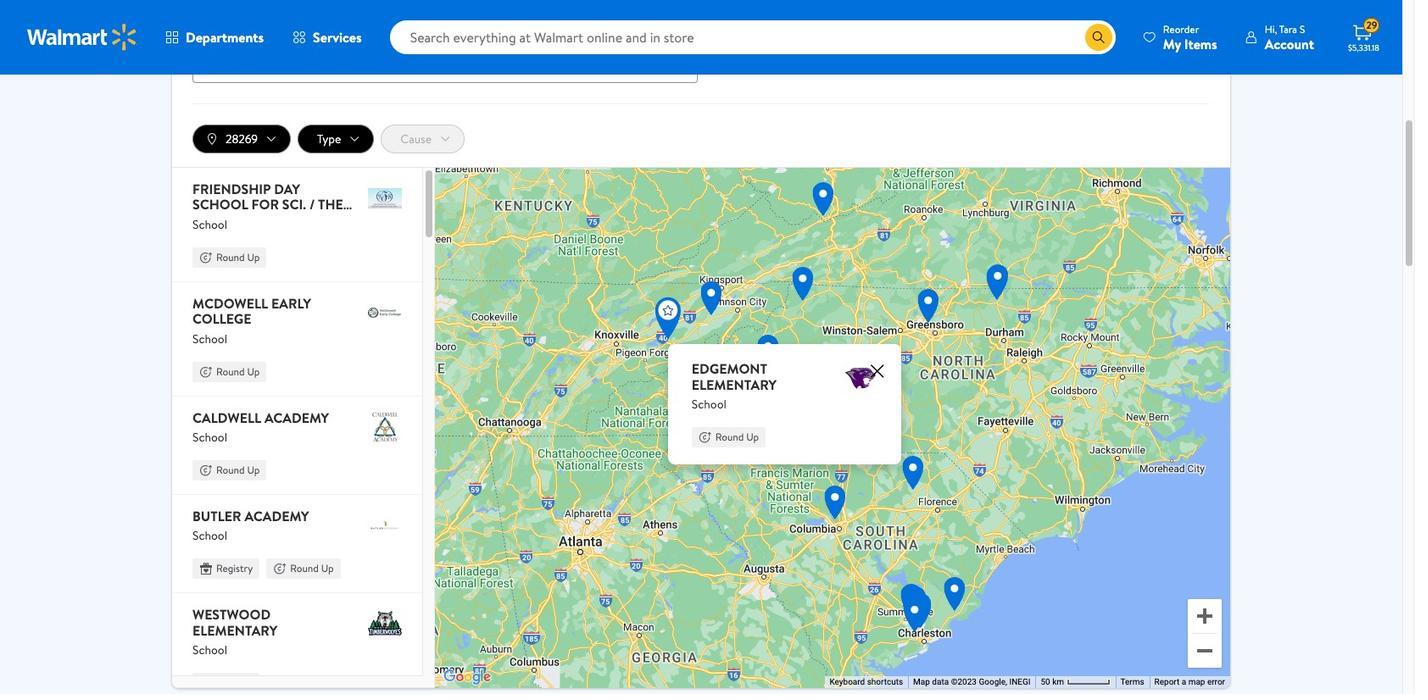 Task type: describe. For each thing, give the bounding box(es) containing it.
keyboard shortcuts button
[[830, 677, 904, 689]]

jerry zucker middle school of science at 32.875908 latitude, -80.060599 image
[[898, 593, 932, 633]]

my
[[1164, 34, 1182, 53]]

Search charity or registry name text field
[[193, 36, 698, 83]]

s
[[1300, 22, 1306, 36]]

round down the butler academy school
[[290, 562, 319, 576]]

caldwell
[[193, 409, 261, 427]]

29
[[1367, 18, 1378, 32]]

type
[[317, 131, 341, 148]]

friendship day school for sci. / the arts
[[193, 180, 343, 230]]

services
[[313, 28, 362, 47]]

malcolm c. hursey montessori at 32.8756 latitude, -79.990744 image
[[903, 593, 937, 633]]

hi,
[[1266, 22, 1278, 36]]

north charleston elementary at 32.884361 latitude, -79.982092 image
[[904, 592, 938, 632]]

up for mcdowell early college
[[247, 365, 260, 379]]

w. b. goodwin elementary at 32.860803 latitude, -80.047113 image
[[899, 595, 933, 635]]

drayton hall elementary at 32.85361 latitude, -80.069724 image
[[897, 596, 931, 636]]

cause button
[[381, 125, 465, 154]]

report a map error
[[1155, 678, 1226, 688]]

search icon image
[[1093, 31, 1106, 44]]

1 registry from the top
[[216, 562, 253, 576]]

round for caldwell academy
[[216, 463, 245, 478]]

reorder
[[1164, 22, 1200, 36]]

round for friendship day school for sci. / the arts
[[216, 250, 245, 265]]

chuckey elementary at 36.214954 latitude, -82.695395 image
[[695, 280, 729, 320]]

search charity or registry name element
[[193, 14, 702, 83]]

or
[[269, 15, 280, 32]]

elementary for westwood
[[193, 622, 278, 640]]

©2023
[[952, 678, 977, 688]]

north charleston high at 32.881328 latitude, -79.978215 image
[[904, 593, 938, 633]]

terms
[[1121, 678, 1145, 688]]

round up down the butler academy school
[[290, 562, 334, 576]]

a. c. corcoran elementary at 32.960903 latitude, -80.060268 image
[[898, 586, 932, 625]]

error
[[1208, 678, 1226, 688]]

round up for caldwell academy
[[216, 463, 260, 478]]

cause
[[401, 131, 432, 148]]

butler
[[193, 507, 241, 526]]

roxboro community school at 36.391476 latitude, -78.979099 image
[[981, 263, 1015, 303]]

pinehurst elementary at 32.943056 latitude, -80.053249 image
[[898, 587, 932, 627]]

pepperhill elementary at 32.937529 latitude, -80.07731 image
[[897, 588, 931, 628]]

butler academy school
[[193, 507, 309, 545]]

tara
[[1280, 22, 1298, 36]]

morningside middle at 32.877382 latitude, -80.002364 image
[[903, 593, 936, 633]]

friendship day school for sci. / the arts at 35.278555 latitude, -80.856102 image
[[836, 369, 870, 409]]

reorder my items
[[1164, 22, 1218, 53]]

edgemont elementary at 35.958617 latitude, -83.256336 image
[[647, 296, 690, 345]]

shortcuts
[[868, 678, 904, 688]]

bluefield middle school at 37.248795 latitude, -81.244883 image
[[807, 181, 841, 221]]

map region
[[435, 168, 1231, 689]]

academy for caldwell academy
[[265, 409, 329, 427]]

the
[[318, 196, 343, 214]]

matilda f. dunston elementary at 32.899957 latitude, -80.009853 image
[[902, 592, 936, 631]]

keyboard shortcuts
[[830, 678, 904, 688]]

report a map error link
[[1155, 678, 1226, 688]]

account
[[1266, 34, 1315, 53]]

for
[[252, 196, 279, 214]]

report
[[1155, 678, 1180, 688]]

round for mcdowell early college
[[216, 365, 245, 379]]

charity
[[231, 15, 267, 32]]

school for edgemont elementary
[[692, 396, 727, 413]]

Search search field
[[390, 20, 1116, 54]]

items
[[1185, 34, 1218, 53]]

westwood elementary school
[[193, 606, 278, 659]]

round up for mcdowell early college
[[216, 365, 260, 379]]

college
[[193, 310, 252, 329]]

early
[[271, 294, 311, 313]]

data
[[933, 678, 949, 688]]

arts
[[193, 211, 225, 230]]

km
[[1053, 678, 1065, 688]]



Task type: locate. For each thing, give the bounding box(es) containing it.
registry
[[216, 562, 253, 576], [216, 676, 253, 691]]

50
[[1041, 678, 1051, 688]]

/
[[310, 196, 315, 214]]

hi, tara s account
[[1266, 22, 1315, 53]]

school for butler academy
[[193, 528, 227, 545]]

0 vertical spatial academy
[[265, 409, 329, 427]]

0 vertical spatial search
[[193, 15, 228, 32]]

map
[[914, 678, 931, 688]]

school down westwood
[[193, 642, 227, 659]]

round down edgemont elementary school
[[716, 430, 744, 445]]

50 km
[[1041, 678, 1067, 688]]

school down edgemont
[[692, 396, 727, 413]]

mcdowell early college school
[[193, 294, 311, 348]]

school for caldwell academy
[[193, 429, 227, 446]]

charleston school of the arts at 32.885838 latitude, -79.999589 image
[[903, 592, 936, 632]]

1 horizontal spatial elementary
[[692, 376, 777, 394]]

academy
[[265, 409, 329, 427], [245, 507, 309, 526]]

round up for edgemont elementary
[[716, 430, 759, 445]]

1 vertical spatial search
[[736, 39, 776, 58]]

academy inside the butler academy school
[[245, 507, 309, 526]]

0 horizontal spatial elementary
[[193, 622, 278, 640]]

type button
[[298, 125, 374, 154]]

up for caldwell academy
[[247, 463, 260, 478]]

round for edgemont elementary
[[716, 430, 744, 445]]

search for search charity or registry name
[[193, 15, 228, 32]]

springfield elementary at 32.836684 latitude, -80.060036 image
[[898, 597, 932, 637]]

caldwell academy school
[[193, 409, 329, 446]]

round down arts
[[216, 250, 245, 265]]

google image
[[439, 667, 495, 689]]

westwood elementary at 36.365142 latitude, -81.510741 image
[[786, 266, 820, 306]]

ladson elementary at 32.986252 latitude, -80.106218 image
[[895, 583, 929, 623]]

north charleston creative arts elementary at 32.8857 latitude, -79.9953 image
[[903, 592, 937, 632]]

south elementary at 36.374953 latitude, -78.989832 image
[[981, 265, 1015, 305]]

1 vertical spatial academy
[[245, 507, 309, 526]]

round up caldwell
[[216, 365, 245, 379]]

0 vertical spatial registry
[[216, 562, 253, 576]]

mcdowell early college at 35.656557 latitude, -81.960879 image
[[752, 334, 785, 373]]

50 km button
[[1036, 677, 1116, 689]]

walmart image
[[27, 24, 137, 51]]

a
[[1182, 678, 1187, 688]]

28269 button
[[193, 125, 291, 154]]

registry down westwood elementary school at the left bottom of page
[[216, 676, 253, 691]]

lambs elementary at 32.884345 latitude, -80.066009 image
[[897, 592, 931, 632]]

round up for friendship day school for sci. / the arts
[[216, 250, 260, 265]]

school down school
[[193, 216, 227, 233]]

rb stall high at 32.925594 latitude, -80.081809 image
[[897, 589, 931, 629]]

school down college
[[193, 331, 227, 348]]

name
[[326, 15, 354, 32]]

school for westwood elementary
[[193, 642, 227, 659]]

departments
[[186, 28, 264, 47]]

search
[[193, 15, 228, 32], [736, 39, 776, 58]]

search for search
[[736, 39, 776, 58]]

round up up caldwell
[[216, 365, 260, 379]]

edgemont
[[692, 360, 768, 379]]

academy right caldwell
[[265, 409, 329, 427]]

hunley park elementary at 32.891742 latitude, -80.073375 image
[[897, 592, 931, 632]]

school inside caldwell academy school
[[193, 429, 227, 446]]

mcdowell
[[193, 294, 268, 313]]

map data ©2023 google, inegi
[[914, 678, 1031, 688]]

midland park primary at 32.920681 latitude, -80.041111 image
[[899, 590, 933, 630]]

services button
[[278, 17, 376, 58]]

1 vertical spatial elementary
[[193, 622, 278, 640]]

butler academy at 34.3666 latitude, -80.0829 image
[[897, 455, 931, 495]]

1 vertical spatial registry
[[216, 676, 253, 691]]

inegi
[[1010, 678, 1031, 688]]

departments button
[[151, 17, 278, 58]]

0 horizontal spatial search
[[193, 15, 228, 32]]

friendship
[[193, 180, 271, 199]]

round up up mcdowell on the left of page
[[216, 250, 260, 265]]

edgemont elementary school
[[692, 360, 777, 413]]

school
[[193, 196, 248, 214]]

caldwell academy at 36.13581 latitude, -79.886951 image
[[912, 288, 946, 328]]

sci.
[[282, 196, 306, 214]]

round up down caldwell academy school
[[216, 463, 260, 478]]

day
[[274, 180, 300, 199]]

keyboard
[[830, 678, 866, 688]]

st. james santee elementary-middle at 33.061453 latitude, -79.538104 image
[[938, 576, 972, 616]]

1 horizontal spatial search
[[736, 39, 776, 58]]

school
[[193, 216, 227, 233], [193, 331, 227, 348], [692, 396, 727, 413], [193, 429, 227, 446], [193, 528, 227, 545], [193, 642, 227, 659]]

academy for butler academy
[[245, 507, 309, 526]]

map
[[1189, 678, 1206, 688]]

google,
[[979, 678, 1008, 688]]

search inside button
[[736, 39, 776, 58]]

academy right 'butler'
[[245, 507, 309, 526]]

deer park middle at 32.964569 latitude, -80.049075 image
[[899, 586, 933, 625]]

registry
[[283, 15, 323, 32]]

round up down edgemont elementary school
[[716, 430, 759, 445]]

round up
[[216, 250, 260, 265], [216, 365, 260, 379], [716, 430, 759, 445], [216, 463, 260, 478], [290, 562, 334, 576]]

school inside mcdowell early college school
[[193, 331, 227, 348]]

28269
[[226, 131, 258, 148]]

school inside westwood elementary school
[[193, 642, 227, 659]]

registry down the butler academy school
[[216, 562, 253, 576]]

school down caldwell
[[193, 429, 227, 446]]

up for friendship day school for sci. / the arts
[[247, 250, 260, 265]]

up
[[247, 250, 260, 265], [247, 365, 260, 379], [747, 430, 759, 445], [247, 463, 260, 478], [321, 562, 334, 576]]

terms link
[[1121, 678, 1145, 688]]

northwoods middle at 32.943426 latitude, -80.05358 image
[[898, 587, 932, 627]]

school down 'butler'
[[193, 528, 227, 545]]

round up 'butler'
[[216, 463, 245, 478]]

search charity or registry name
[[193, 15, 354, 32]]

elementary
[[692, 376, 777, 394], [193, 622, 278, 640]]

westwood
[[193, 606, 271, 625]]

$5,331.18
[[1349, 42, 1380, 53]]

0 vertical spatial elementary
[[692, 376, 777, 394]]

up for edgemont elementary
[[747, 430, 759, 445]]

2 registry from the top
[[216, 676, 253, 691]]

school inside the butler academy school
[[193, 528, 227, 545]]

round
[[216, 250, 245, 265], [216, 365, 245, 379], [716, 430, 744, 445], [216, 463, 245, 478], [290, 562, 319, 576]]

columbia high at 34.048161 latitude, -81.092886 image
[[819, 485, 852, 524]]

close image
[[868, 362, 888, 382]]

search button
[[715, 28, 796, 69]]

elementary for edgemont
[[692, 376, 777, 394]]

Walmart Site-Wide search field
[[390, 20, 1116, 54]]

school inside edgemont elementary school
[[692, 396, 727, 413]]

academy inside caldwell academy school
[[265, 409, 329, 427]]



Task type: vqa. For each thing, say whether or not it's contained in the screenshot.
"Round Up" related to MCDOWELL EARLY COLLEGE
yes



